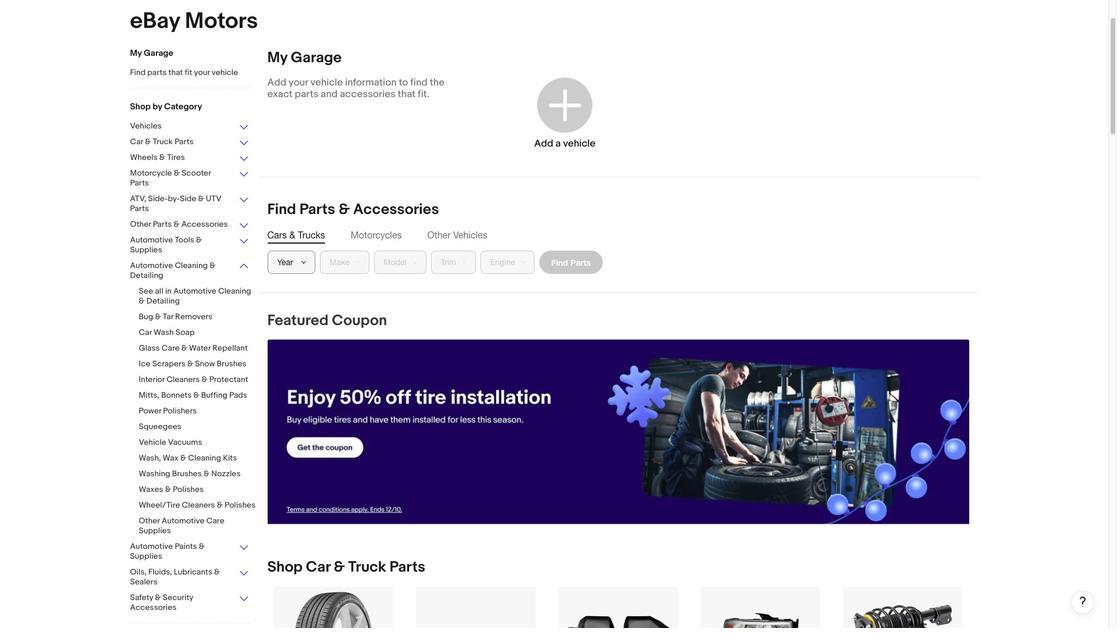 Task type: vqa. For each thing, say whether or not it's contained in the screenshot.
Shop by Category
yes



Task type: locate. For each thing, give the bounding box(es) containing it.
add inside button
[[534, 138, 553, 149]]

tools
[[175, 235, 194, 245]]

care
[[162, 343, 180, 353], [206, 516, 224, 526]]

vehicle right a
[[563, 138, 596, 149]]

2 horizontal spatial find
[[551, 257, 568, 267]]

0 vertical spatial shop
[[130, 101, 151, 112]]

0 vertical spatial accessories
[[353, 201, 439, 219]]

your left and
[[289, 77, 308, 88]]

1 vertical spatial truck
[[348, 559, 386, 577]]

0 horizontal spatial find
[[130, 67, 146, 77]]

category
[[164, 101, 202, 112]]

bug
[[139, 312, 153, 322]]

cleaners down waxes & polishes 'link'
[[182, 500, 215, 510]]

0 vertical spatial truck
[[153, 137, 173, 147]]

2 horizontal spatial accessories
[[353, 201, 439, 219]]

supplies
[[130, 245, 162, 255], [139, 526, 171, 536], [130, 552, 162, 561]]

0 vertical spatial detailing
[[130, 271, 163, 280]]

add a vehicle button
[[493, 61, 637, 165]]

1 horizontal spatial accessories
[[181, 219, 228, 229]]

vehicles inside vehicles car & truck parts wheels & tires motorcycle & scooter parts atv, side-by-side & utv parts other parts & accessories automotive tools & supplies automotive cleaning & detailing see all in automotive cleaning & detailing bug & tar removers car wash soap glass care & water repellant ice scrapers & snow brushes interior cleaners & protectant mitts, bonnets & buffing pads power polishers squeegees vehicle vacuums wash, wax & cleaning kits washing brushes & nozzles waxes & polishes wheel/tire cleaners & polishes other automotive care supplies automotive paints & supplies oils, fluids, lubricants & sealers safety & security accessories
[[130, 121, 162, 131]]

add left and
[[267, 77, 286, 88]]

and
[[321, 88, 338, 100]]

truck
[[153, 137, 173, 147], [348, 559, 386, 577]]

cleaners up bonnets
[[167, 375, 200, 385]]

featured
[[267, 312, 329, 330]]

0 horizontal spatial add
[[267, 77, 286, 88]]

1 vertical spatial brushes
[[172, 469, 202, 479]]

find inside button
[[551, 257, 568, 267]]

other parts & accessories button
[[130, 219, 249, 230]]

your inside find parts that fit your vehicle link
[[194, 67, 210, 77]]

1 horizontal spatial care
[[206, 516, 224, 526]]

the
[[430, 77, 445, 88]]

lubricants
[[174, 567, 212, 577]]

paints
[[175, 542, 197, 552]]

automotive up fluids,
[[130, 542, 173, 552]]

0 horizontal spatial your
[[194, 67, 210, 77]]

waxes
[[139, 485, 163, 495]]

0 vertical spatial add
[[267, 77, 286, 88]]

accessories down sealers
[[130, 603, 176, 613]]

vehicle
[[212, 67, 238, 77], [310, 77, 343, 88], [563, 138, 596, 149]]

my garage up exact
[[267, 49, 342, 67]]

ebay motors
[[130, 8, 258, 35]]

my
[[130, 48, 142, 59], [267, 49, 287, 67]]

that left the fit.
[[398, 88, 416, 100]]

motors
[[185, 8, 258, 35]]

add for add a vehicle
[[534, 138, 553, 149]]

oils,
[[130, 567, 147, 577]]

2 vertical spatial accessories
[[130, 603, 176, 613]]

other inside tab list
[[427, 230, 451, 240]]

garage up find parts that fit your vehicle
[[144, 48, 173, 59]]

find
[[130, 67, 146, 77], [267, 201, 296, 219], [551, 257, 568, 267]]

1 vertical spatial care
[[206, 516, 224, 526]]

utv
[[206, 194, 221, 204]]

shop for shop car & truck parts
[[267, 559, 303, 577]]

0 horizontal spatial my garage
[[130, 48, 173, 59]]

shop
[[130, 101, 151, 112], [267, 559, 303, 577]]

parts left and
[[295, 88, 319, 100]]

my down ebay
[[130, 48, 142, 59]]

my garage down ebay
[[130, 48, 173, 59]]

brushes down wash, wax & cleaning kits link
[[172, 469, 202, 479]]

1 vertical spatial find
[[267, 201, 296, 219]]

accessories down atv, side-by-side & utv parts dropdown button on the left of the page
[[181, 219, 228, 229]]

1 vertical spatial other
[[427, 230, 451, 240]]

vehicle right the fit
[[212, 67, 238, 77]]

motorcycle & scooter parts button
[[130, 168, 249, 189]]

0 horizontal spatial that
[[168, 67, 183, 77]]

2 horizontal spatial vehicle
[[563, 138, 596, 149]]

mitts, bonnets & buffing pads link
[[139, 390, 258, 401]]

soap
[[176, 328, 195, 337]]

parts
[[175, 137, 194, 147], [130, 178, 149, 188], [299, 201, 335, 219], [130, 204, 149, 214], [153, 219, 172, 229], [570, 257, 591, 267], [390, 559, 425, 577]]

polishes down washing brushes & nozzles "link"
[[173, 485, 204, 495]]

ice
[[139, 359, 150, 369]]

detailing up the tar
[[146, 296, 180, 306]]

your inside add your vehicle information to find the exact parts and accessories that fit.
[[289, 77, 308, 88]]

0 horizontal spatial vehicles
[[130, 121, 162, 131]]

0 vertical spatial parts
[[147, 67, 167, 77]]

supplies left tools
[[130, 245, 162, 255]]

truck for shop
[[348, 559, 386, 577]]

0 vertical spatial cleaning
[[175, 261, 208, 271]]

polishes down nozzles
[[225, 500, 256, 510]]

0 vertical spatial vehicles
[[130, 121, 162, 131]]

0 vertical spatial that
[[168, 67, 183, 77]]

parts inside add your vehicle information to find the exact parts and accessories that fit.
[[295, 88, 319, 100]]

care up scrapers on the left bottom of the page
[[162, 343, 180, 353]]

0 vertical spatial find
[[130, 67, 146, 77]]

cleaners
[[167, 375, 200, 385], [182, 500, 215, 510]]

1 horizontal spatial my garage
[[267, 49, 342, 67]]

pads
[[229, 390, 247, 400]]

supplies down 'wheel/tire'
[[139, 526, 171, 536]]

my up exact
[[267, 49, 287, 67]]

1 horizontal spatial my
[[267, 49, 287, 67]]

1 vertical spatial add
[[534, 138, 553, 149]]

0 horizontal spatial truck
[[153, 137, 173, 147]]

1 horizontal spatial find
[[267, 201, 296, 219]]

1 vertical spatial accessories
[[181, 219, 228, 229]]

1 vertical spatial shop
[[267, 559, 303, 577]]

& inside tab list
[[289, 230, 295, 240]]

find parts button
[[539, 251, 603, 274]]

detailing up see on the left of the page
[[130, 271, 163, 280]]

1 vertical spatial that
[[398, 88, 416, 100]]

cleaning
[[175, 261, 208, 271], [218, 286, 251, 296], [188, 453, 221, 463]]

1 horizontal spatial polishes
[[225, 500, 256, 510]]

&
[[145, 137, 151, 147], [159, 152, 165, 162], [174, 168, 180, 178], [198, 194, 204, 204], [339, 201, 350, 219], [174, 219, 180, 229], [289, 230, 295, 240], [196, 235, 202, 245], [210, 261, 216, 271], [139, 296, 145, 306], [155, 312, 161, 322], [181, 343, 187, 353], [187, 359, 193, 369], [202, 375, 207, 385], [193, 390, 199, 400], [180, 453, 186, 463], [204, 469, 209, 479], [165, 485, 171, 495], [217, 500, 223, 510], [199, 542, 205, 552], [334, 559, 345, 577], [214, 567, 220, 577], [155, 593, 161, 603]]

parts
[[147, 67, 167, 77], [295, 88, 319, 100]]

your right the fit
[[194, 67, 210, 77]]

scrapers
[[152, 359, 185, 369]]

1 vertical spatial supplies
[[139, 526, 171, 536]]

parts left the fit
[[147, 67, 167, 77]]

tab list
[[267, 229, 969, 241]]

1 vertical spatial car
[[139, 328, 152, 337]]

polishes
[[173, 485, 204, 495], [225, 500, 256, 510]]

truck inside vehicles car & truck parts wheels & tires motorcycle & scooter parts atv, side-by-side & utv parts other parts & accessories automotive tools & supplies automotive cleaning & detailing see all in automotive cleaning & detailing bug & tar removers car wash soap glass care & water repellant ice scrapers & snow brushes interior cleaners & protectant mitts, bonnets & buffing pads power polishers squeegees vehicle vacuums wash, wax & cleaning kits washing brushes & nozzles waxes & polishes wheel/tire cleaners & polishes other automotive care supplies automotive paints & supplies oils, fluids, lubricants & sealers safety & security accessories
[[153, 137, 173, 147]]

1 horizontal spatial shop
[[267, 559, 303, 577]]

my garage
[[130, 48, 173, 59], [267, 49, 342, 67]]

0 horizontal spatial shop
[[130, 101, 151, 112]]

1 horizontal spatial garage
[[291, 49, 342, 67]]

vehicles car & truck parts wheels & tires motorcycle & scooter parts atv, side-by-side & utv parts other parts & accessories automotive tools & supplies automotive cleaning & detailing see all in automotive cleaning & detailing bug & tar removers car wash soap glass care & water repellant ice scrapers & snow brushes interior cleaners & protectant mitts, bonnets & buffing pads power polishers squeegees vehicle vacuums wash, wax & cleaning kits washing brushes & nozzles waxes & polishes wheel/tire cleaners & polishes other automotive care supplies automotive paints & supplies oils, fluids, lubricants & sealers safety & security accessories
[[130, 121, 256, 613]]

2 vertical spatial car
[[306, 559, 330, 577]]

supplies up the oils,
[[130, 552, 162, 561]]

my inside main content
[[267, 49, 287, 67]]

main content
[[258, 49, 1094, 628]]

1 horizontal spatial truck
[[348, 559, 386, 577]]

2 vertical spatial supplies
[[130, 552, 162, 561]]

automotive tools & supplies button
[[130, 235, 249, 256]]

glass
[[139, 343, 160, 353]]

automotive cleaning & detailing button
[[130, 261, 249, 282]]

vehicles
[[130, 121, 162, 131], [453, 230, 487, 240]]

vehicle inside button
[[563, 138, 596, 149]]

nozzles
[[211, 469, 241, 479]]

2 vertical spatial find
[[551, 257, 568, 267]]

garage up and
[[291, 49, 342, 67]]

accessories
[[353, 201, 439, 219], [181, 219, 228, 229], [130, 603, 176, 613]]

accessories up motorcycles
[[353, 201, 439, 219]]

vehicle inside add your vehicle information to find the exact parts and accessories that fit.
[[310, 77, 343, 88]]

other
[[130, 219, 151, 229], [427, 230, 451, 240], [139, 516, 160, 526]]

all
[[155, 286, 163, 296]]

1 vertical spatial parts
[[295, 88, 319, 100]]

automotive up see on the left of the page
[[130, 261, 173, 271]]

0 horizontal spatial accessories
[[130, 603, 176, 613]]

cleaning up bug & tar removers link at the left of page
[[218, 286, 251, 296]]

0 vertical spatial other
[[130, 219, 151, 229]]

add left a
[[534, 138, 553, 149]]

vehicle left information
[[310, 77, 343, 88]]

add
[[267, 77, 286, 88], [534, 138, 553, 149]]

brushes down the repellant
[[217, 359, 246, 369]]

trucks
[[298, 230, 325, 240]]

cleaning down automotive tools & supplies dropdown button
[[175, 261, 208, 271]]

0 vertical spatial polishes
[[173, 485, 204, 495]]

0 horizontal spatial polishes
[[173, 485, 204, 495]]

car wash soap link
[[139, 328, 258, 339]]

that
[[168, 67, 183, 77], [398, 88, 416, 100]]

1 horizontal spatial add
[[534, 138, 553, 149]]

enjoy 50% off tire installation image
[[267, 340, 969, 524]]

garage
[[144, 48, 173, 59], [291, 49, 342, 67]]

0 vertical spatial brushes
[[217, 359, 246, 369]]

by-
[[168, 194, 180, 204]]

care down wheel/tire cleaners & polishes link
[[206, 516, 224, 526]]

1 horizontal spatial vehicle
[[310, 77, 343, 88]]

1 vertical spatial detailing
[[146, 296, 180, 306]]

bug & tar removers link
[[139, 312, 258, 323]]

in
[[165, 286, 172, 296]]

cleaning down vehicle vacuums link
[[188, 453, 221, 463]]

1 horizontal spatial that
[[398, 88, 416, 100]]

that left the fit
[[168, 67, 183, 77]]

information
[[345, 77, 397, 88]]

vehicles button
[[130, 121, 249, 132]]

accessories
[[340, 88, 396, 100]]

see
[[139, 286, 153, 296]]

0 horizontal spatial care
[[162, 343, 180, 353]]

interior
[[139, 375, 165, 385]]

removers
[[175, 312, 212, 322]]

parts inside find parts that fit your vehicle link
[[147, 67, 167, 77]]

0 horizontal spatial parts
[[147, 67, 167, 77]]

safety
[[130, 593, 153, 603]]

washing
[[139, 469, 170, 479]]

find for find parts
[[551, 257, 568, 267]]

automotive left tools
[[130, 235, 173, 245]]

1 horizontal spatial vehicles
[[453, 230, 487, 240]]

1 horizontal spatial your
[[289, 77, 308, 88]]

automotive down automotive cleaning & detailing dropdown button
[[173, 286, 216, 296]]

1 horizontal spatial parts
[[295, 88, 319, 100]]

1 vertical spatial vehicles
[[453, 230, 487, 240]]

None text field
[[267, 340, 969, 525]]

safety & security accessories button
[[130, 593, 249, 614]]

add your vehicle information to find the exact parts and accessories that fit.
[[267, 77, 445, 100]]

0 vertical spatial supplies
[[130, 245, 162, 255]]

detailing
[[130, 271, 163, 280], [146, 296, 180, 306]]

fit.
[[418, 88, 430, 100]]

0 vertical spatial car
[[130, 137, 143, 147]]

2 vertical spatial other
[[139, 516, 160, 526]]

cars
[[267, 230, 287, 240]]

add inside add your vehicle information to find the exact parts and accessories that fit.
[[267, 77, 286, 88]]



Task type: describe. For each thing, give the bounding box(es) containing it.
tar
[[163, 312, 173, 322]]

that inside add your vehicle information to find the exact parts and accessories that fit.
[[398, 88, 416, 100]]

tires
[[167, 152, 185, 162]]

none text field inside main content
[[267, 340, 969, 525]]

motorcycle
[[130, 168, 172, 178]]

protectant
[[209, 375, 248, 385]]

automotive paints & supplies button
[[130, 542, 249, 563]]

0 vertical spatial cleaners
[[167, 375, 200, 385]]

vehicle
[[139, 438, 166, 447]]

squeegees
[[139, 422, 181, 432]]

tab list containing cars & trucks
[[267, 229, 969, 241]]

automotive down wheel/tire cleaners & polishes link
[[162, 516, 205, 526]]

0 horizontal spatial brushes
[[172, 469, 202, 479]]

see all in automotive cleaning & detailing link
[[139, 286, 258, 307]]

help, opens dialogs image
[[1077, 596, 1089, 608]]

accessories inside main content
[[353, 201, 439, 219]]

squeegees link
[[139, 422, 258, 433]]

vehicle vacuums link
[[139, 438, 258, 449]]

buffing
[[201, 390, 227, 400]]

wax
[[163, 453, 179, 463]]

vehicle for add your vehicle information to find the exact parts and accessories that fit.
[[310, 77, 343, 88]]

bonnets
[[161, 390, 192, 400]]

ebay
[[130, 8, 180, 35]]

a
[[555, 138, 561, 149]]

scooter
[[181, 168, 211, 178]]

shop car & truck parts
[[267, 559, 425, 577]]

vehicle for add a vehicle
[[563, 138, 596, 149]]

wheels
[[130, 152, 158, 162]]

parts inside button
[[570, 257, 591, 267]]

car & truck parts button
[[130, 137, 249, 148]]

motorcycles
[[351, 230, 402, 240]]

polishers
[[163, 406, 197, 416]]

find for find parts & accessories
[[267, 201, 296, 219]]

2 vertical spatial cleaning
[[188, 453, 221, 463]]

wheel/tire cleaners & polishes link
[[139, 500, 258, 511]]

featured coupon
[[267, 312, 387, 330]]

power
[[139, 406, 161, 416]]

by
[[153, 101, 162, 112]]

find
[[410, 77, 428, 88]]

car for shop
[[306, 559, 330, 577]]

wheel/tire
[[139, 500, 180, 510]]

exact
[[267, 88, 293, 100]]

wash, wax & cleaning kits link
[[139, 453, 258, 464]]

find parts that fit your vehicle
[[130, 67, 238, 77]]

to
[[399, 77, 408, 88]]

repellant
[[212, 343, 248, 353]]

1 vertical spatial cleaners
[[182, 500, 215, 510]]

add a vehicle image
[[534, 74, 595, 135]]

0 horizontal spatial my
[[130, 48, 142, 59]]

1 horizontal spatial brushes
[[217, 359, 246, 369]]

snow
[[195, 359, 215, 369]]

ice scrapers & snow brushes link
[[139, 359, 258, 370]]

waxes & polishes link
[[139, 485, 258, 496]]

add for add your vehicle information to find the exact parts and accessories that fit.
[[267, 77, 286, 88]]

find parts
[[551, 257, 591, 267]]

truck for vehicles
[[153, 137, 173, 147]]

sealers
[[130, 577, 157, 587]]

add a vehicle
[[534, 138, 596, 149]]

main content containing my garage
[[258, 49, 1094, 628]]

atv,
[[130, 194, 146, 204]]

vacuums
[[168, 438, 202, 447]]

other vehicles
[[427, 230, 487, 240]]

find for find parts that fit your vehicle
[[130, 67, 146, 77]]

car for vehicles
[[130, 137, 143, 147]]

shop for shop by category
[[130, 101, 151, 112]]

find parts & accessories
[[267, 201, 439, 219]]

fit
[[185, 67, 192, 77]]

side-
[[148, 194, 168, 204]]

washing brushes & nozzles link
[[139, 469, 258, 480]]

security
[[163, 593, 193, 603]]

vehicles inside tab list
[[453, 230, 487, 240]]

mitts,
[[139, 390, 159, 400]]

wash,
[[139, 453, 161, 463]]

0 horizontal spatial vehicle
[[212, 67, 238, 77]]

other automotive care supplies link
[[139, 516, 258, 537]]

power polishers link
[[139, 406, 258, 417]]

side
[[180, 194, 196, 204]]

fluids,
[[148, 567, 172, 577]]

oils, fluids, lubricants & sealers button
[[130, 567, 249, 588]]

coupon
[[332, 312, 387, 330]]

my garage inside main content
[[267, 49, 342, 67]]

glass care & water repellant link
[[139, 343, 258, 354]]

find parts that fit your vehicle link
[[130, 67, 249, 79]]

0 vertical spatial care
[[162, 343, 180, 353]]

water
[[189, 343, 211, 353]]

interior cleaners & protectant link
[[139, 375, 258, 386]]

shop by category
[[130, 101, 202, 112]]

1 vertical spatial polishes
[[225, 500, 256, 510]]

kits
[[223, 453, 237, 463]]

1 vertical spatial cleaning
[[218, 286, 251, 296]]

cars & trucks
[[267, 230, 325, 240]]

wash
[[154, 328, 174, 337]]

0 horizontal spatial garage
[[144, 48, 173, 59]]

wheels & tires button
[[130, 152, 249, 163]]



